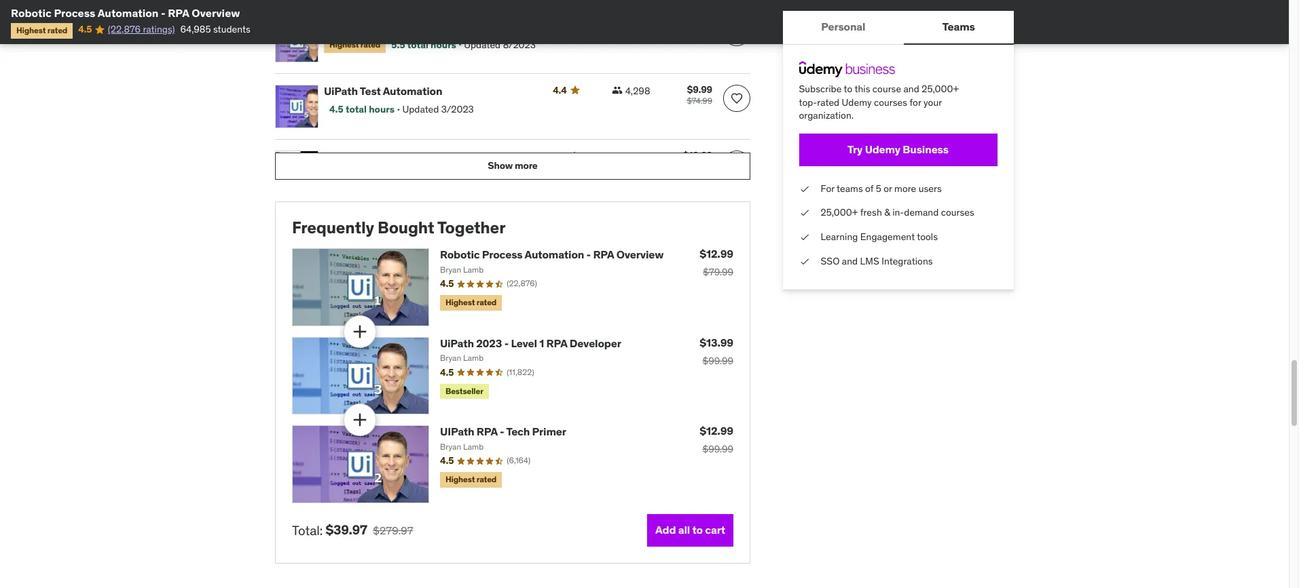 Task type: describe. For each thing, give the bounding box(es) containing it.
and inside subscribe to this course and 25,000+ top‑rated udemy courses for your organization.
[[904, 83, 920, 95]]

25,000+ inside subscribe to this course and 25,000+ top‑rated udemy courses for your organization.
[[922, 83, 960, 95]]

rated up '2023'
[[477, 298, 497, 308]]

users
[[919, 183, 942, 195]]

4.5 for (6,164)
[[440, 455, 454, 468]]

test
[[360, 84, 381, 98]]

(6,164)
[[507, 456, 531, 466]]

0 horizontal spatial 25,000+
[[821, 207, 858, 219]]

more inside button
[[515, 160, 538, 172]]

bryan inside the uipath rpa - tech primer bryan lamb
[[440, 442, 461, 452]]

robotic for robotic process automation (rpa) - automation anywhere v11
[[324, 150, 364, 164]]

engagement
[[861, 231, 915, 243]]

rpa inside the robotic process automation - rpa overview bryan lamb
[[593, 248, 614, 262]]

$279.97
[[373, 524, 413, 538]]

together
[[437, 217, 506, 238]]

4.5 for (22,876 ratings)
[[78, 23, 92, 36]]

(22,876)
[[507, 279, 537, 289]]

robotic process automation (rpa) - automation anywhere v11
[[324, 150, 505, 177]]

22876 reviews element
[[507, 279, 537, 290]]

(22,876
[[108, 23, 141, 36]]

course
[[873, 83, 902, 95]]

total for 4.5
[[346, 103, 367, 116]]

robotic for robotic process automation - rpa overview
[[11, 6, 52, 20]]

4.5 right show more
[[553, 150, 567, 162]]

$9.99
[[687, 84, 713, 96]]

$13.99 $99.99
[[700, 336, 734, 367]]

frequently bought together
[[292, 217, 506, 238]]

lms
[[861, 255, 880, 267]]

sso and lms integrations
[[821, 255, 933, 267]]

try
[[848, 143, 863, 156]]

updated 3/2023
[[402, 103, 474, 116]]

sso
[[821, 255, 840, 267]]

try udemy business link
[[799, 134, 998, 166]]

subscribe to this course and 25,000+ top‑rated udemy courses for your organization.
[[799, 83, 960, 122]]

learning engagement tools
[[821, 231, 938, 243]]

4.5 total hours
[[329, 103, 395, 116]]

$12.99 for uipath rpa - tech primer
[[700, 425, 734, 438]]

8/2023
[[503, 38, 536, 51]]

level
[[511, 337, 537, 350]]

xsmall image for learning engagement tools
[[799, 231, 810, 244]]

rated left 5.5
[[361, 40, 381, 50]]

courses inside subscribe to this course and 25,000+ top‑rated udemy courses for your organization.
[[875, 96, 908, 108]]

overview for robotic process automation - rpa overview
[[192, 6, 240, 20]]

$9.99 $74.99
[[687, 84, 713, 106]]

teams
[[943, 20, 976, 34]]

5.5
[[391, 38, 405, 51]]

bryan inside the robotic process automation - rpa overview bryan lamb
[[440, 265, 461, 275]]

$39.97
[[326, 523, 367, 539]]

hours for 5.5 total hours
[[431, 38, 456, 51]]

- inside robotic process automation (rpa) - automation anywhere v11
[[501, 150, 505, 164]]

$79.99
[[703, 266, 734, 279]]

5
[[876, 183, 882, 195]]

automation for robotic process automation - rpa overview
[[98, 6, 159, 20]]

ratings)
[[143, 23, 175, 36]]

udemy business image
[[799, 61, 895, 77]]

4,298
[[625, 85, 650, 97]]

$13.99 for $13.99 $99.99
[[700, 336, 734, 350]]

(11,822)
[[507, 367, 534, 378]]

(22,876 ratings)
[[108, 23, 175, 36]]

uipath for uipath test automation
[[324, 84, 358, 98]]

to inside button
[[692, 524, 703, 537]]

1
[[539, 337, 544, 350]]

1 vertical spatial more
[[895, 183, 917, 195]]

uipath 2023 - level 1 rpa developer link
[[440, 337, 621, 350]]

bought
[[378, 217, 434, 238]]

uipath rpa - tech primer link
[[440, 425, 566, 439]]

subscribe
[[799, 83, 842, 95]]

teams button
[[904, 11, 1014, 43]]

demand
[[905, 207, 939, 219]]

try udemy business
[[848, 143, 949, 156]]

tools
[[917, 231, 938, 243]]

for
[[910, 96, 922, 108]]

total for 5.5
[[407, 38, 429, 51]]

bestseller
[[446, 386, 483, 396]]

tech
[[506, 425, 530, 439]]

integrations
[[882, 255, 933, 267]]

uipath test automation
[[324, 84, 442, 98]]

add all to cart
[[656, 524, 725, 537]]

overview for robotic process automation - rpa overview bryan lamb
[[616, 248, 664, 262]]

to inside subscribe to this course and 25,000+ top‑rated udemy courses for your organization.
[[844, 83, 853, 95]]

add all to cart button
[[647, 515, 734, 547]]

$99.99 for $12.99
[[703, 444, 734, 456]]

wishlist image
[[730, 92, 744, 105]]

4.5 down uipath test automation
[[329, 103, 344, 116]]

total: $39.97 $279.97
[[292, 523, 413, 539]]

updated for updated 3/2023
[[402, 103, 439, 116]]

$74.99
[[687, 96, 713, 106]]

robotic process automation (rpa) - automation anywhere v11 link
[[324, 150, 537, 177]]

rated left (22,876
[[47, 25, 67, 36]]

xsmall image for 4,298
[[612, 85, 623, 96]]

2023
[[476, 337, 502, 350]]

3/2023
[[441, 103, 474, 116]]

personal button
[[783, 11, 904, 43]]

xsmall image for for
[[799, 183, 810, 196]]

for
[[821, 183, 835, 195]]

cart
[[705, 524, 725, 537]]

your
[[924, 96, 942, 108]]

4.4
[[553, 84, 567, 97]]

1 horizontal spatial courses
[[942, 207, 975, 219]]

add
[[656, 524, 676, 537]]

anywhere
[[386, 163, 436, 177]]

primer
[[532, 425, 566, 439]]



Task type: locate. For each thing, give the bounding box(es) containing it.
udemy inside subscribe to this course and 25,000+ top‑rated udemy courses for your organization.
[[842, 96, 872, 108]]

developer
[[570, 337, 621, 350]]

udemy
[[842, 96, 872, 108], [865, 143, 901, 156]]

4.5 down uipath
[[440, 455, 454, 468]]

in-
[[893, 207, 905, 219]]

0 vertical spatial updated
[[464, 38, 501, 51]]

business
[[903, 143, 949, 156]]

learning
[[821, 231, 859, 243]]

xsmall image left fresh
[[799, 207, 810, 220]]

0 vertical spatial $12.99
[[700, 247, 734, 261]]

(rpa)
[[470, 150, 499, 164]]

top‑rated
[[799, 96, 840, 108]]

4.5 for (11,822)
[[440, 367, 454, 379]]

64,985 students
[[180, 23, 251, 36]]

teams
[[837, 183, 863, 195]]

show more button
[[275, 153, 751, 180]]

0 vertical spatial hours
[[431, 38, 456, 51]]

to left this
[[844, 83, 853, 95]]

1 vertical spatial $99.99
[[703, 444, 734, 456]]

xsmall image left learning
[[799, 231, 810, 244]]

hours right 5.5
[[431, 38, 456, 51]]

rated
[[47, 25, 67, 36], [361, 40, 381, 50], [477, 298, 497, 308], [477, 475, 497, 485]]

or
[[884, 183, 893, 195]]

lamb down "together"
[[463, 265, 484, 275]]

frequently
[[292, 217, 374, 238]]

0 horizontal spatial hours
[[369, 103, 395, 116]]

1 horizontal spatial overview
[[616, 248, 664, 262]]

show
[[488, 160, 513, 172]]

$99.99 inside "$13.99 $99.99"
[[703, 355, 734, 367]]

0 vertical spatial total
[[407, 38, 429, 51]]

1 vertical spatial overview
[[616, 248, 664, 262]]

xsmall image for 2,637
[[610, 151, 621, 162]]

0 horizontal spatial process
[[54, 6, 95, 20]]

show more
[[488, 160, 538, 172]]

0 vertical spatial uipath
[[324, 84, 358, 98]]

4.5 up "bestseller"
[[440, 367, 454, 379]]

xsmall image for 25,000+
[[799, 207, 810, 220]]

0 horizontal spatial overview
[[192, 6, 240, 20]]

1 horizontal spatial and
[[904, 83, 920, 95]]

3 bryan from the top
[[440, 442, 461, 452]]

lamb inside the robotic process automation - rpa overview bryan lamb
[[463, 265, 484, 275]]

$13.99
[[683, 149, 713, 162], [700, 336, 734, 350]]

1 horizontal spatial hours
[[431, 38, 456, 51]]

total down test
[[346, 103, 367, 116]]

2 $99.99 from the top
[[703, 444, 734, 456]]

0 vertical spatial bryan
[[440, 265, 461, 275]]

1 vertical spatial bryan
[[440, 353, 461, 363]]

xsmall image for sso
[[799, 255, 810, 268]]

total:
[[292, 523, 323, 539]]

of
[[866, 183, 874, 195]]

0 horizontal spatial uipath
[[324, 84, 358, 98]]

0 vertical spatial lamb
[[463, 265, 484, 275]]

and
[[904, 83, 920, 95], [842, 255, 858, 267]]

lamb down '2023'
[[463, 353, 484, 363]]

$12.99 for robotic process automation - rpa overview
[[700, 247, 734, 261]]

uipath left '2023'
[[440, 337, 474, 350]]

more right or
[[895, 183, 917, 195]]

2 vertical spatial xsmall image
[[799, 231, 810, 244]]

2 vertical spatial xsmall image
[[799, 255, 810, 268]]

1 vertical spatial xsmall image
[[799, 207, 810, 220]]

0 vertical spatial process
[[54, 6, 95, 20]]

4.5 down "together"
[[440, 278, 454, 290]]

6164 reviews element
[[507, 456, 531, 467]]

rated down the uipath rpa - tech primer bryan lamb at left bottom
[[477, 475, 497, 485]]

highest
[[16, 25, 46, 36], [329, 40, 359, 50], [446, 298, 475, 308], [446, 475, 475, 485]]

more right show
[[515, 160, 538, 172]]

1 $12.99 from the top
[[700, 247, 734, 261]]

1 horizontal spatial more
[[895, 183, 917, 195]]

lamb inside the uipath 2023 - level 1 rpa developer bryan lamb
[[463, 353, 484, 363]]

3 lamb from the top
[[463, 442, 484, 452]]

25,000+ fresh & in-demand courses
[[821, 207, 975, 219]]

1 horizontal spatial robotic
[[324, 150, 364, 164]]

bryan inside the uipath 2023 - level 1 rpa developer bryan lamb
[[440, 353, 461, 363]]

rpa
[[168, 6, 189, 20], [593, 248, 614, 262], [547, 337, 568, 350], [477, 425, 498, 439]]

-
[[161, 6, 165, 20], [501, 150, 505, 164], [587, 248, 591, 262], [504, 337, 509, 350], [500, 425, 504, 439]]

robotic inside the robotic process automation - rpa overview bryan lamb
[[440, 248, 480, 262]]

0 horizontal spatial to
[[692, 524, 703, 537]]

and right sso
[[842, 255, 858, 267]]

1 horizontal spatial updated
[[464, 38, 501, 51]]

automation left the (rpa)
[[409, 150, 468, 164]]

5.5 total hours
[[391, 38, 456, 51]]

25,000+ up your
[[922, 83, 960, 95]]

25,000+ up learning
[[821, 207, 858, 219]]

1 lamb from the top
[[463, 265, 484, 275]]

1 horizontal spatial to
[[844, 83, 853, 95]]

2 bryan from the top
[[440, 353, 461, 363]]

process for robotic process automation - rpa overview
[[54, 6, 95, 20]]

1 vertical spatial udemy
[[865, 143, 901, 156]]

$12.99
[[700, 247, 734, 261], [700, 425, 734, 438]]

updated left '8/2023'
[[464, 38, 501, 51]]

0 horizontal spatial courses
[[875, 96, 908, 108]]

courses down course
[[875, 96, 908, 108]]

1 vertical spatial uipath
[[440, 337, 474, 350]]

automation for uipath test automation
[[383, 84, 442, 98]]

tab list containing personal
[[783, 11, 1014, 45]]

0 horizontal spatial updated
[[402, 103, 439, 116]]

updated 8/2023
[[464, 38, 536, 51]]

uipath for uipath 2023 - level 1 rpa developer bryan lamb
[[440, 337, 474, 350]]

updated down uipath test automation link
[[402, 103, 439, 116]]

overview
[[192, 6, 240, 20], [616, 248, 664, 262]]

robotic process automation - rpa overview bryan lamb
[[440, 248, 664, 275]]

bryan up "bestseller"
[[440, 353, 461, 363]]

udemy down this
[[842, 96, 872, 108]]

1 vertical spatial $13.99
[[700, 336, 734, 350]]

64,985
[[180, 23, 211, 36]]

1 vertical spatial hours
[[369, 103, 395, 116]]

1 vertical spatial process
[[366, 150, 407, 164]]

process inside robotic process automation (rpa) - automation anywhere v11
[[366, 150, 407, 164]]

uipath up 4.5 total hours
[[324, 84, 358, 98]]

lamb inside the uipath rpa - tech primer bryan lamb
[[463, 442, 484, 452]]

0 vertical spatial xsmall image
[[612, 85, 623, 96]]

bryan down uipath
[[440, 442, 461, 452]]

1 horizontal spatial uipath
[[440, 337, 474, 350]]

1 vertical spatial and
[[842, 255, 858, 267]]

robotic process automation - rpa overview link
[[440, 248, 664, 262]]

1 $99.99 from the top
[[703, 355, 734, 367]]

0 vertical spatial to
[[844, 83, 853, 95]]

automation up (22,876)
[[525, 248, 584, 262]]

courses
[[875, 96, 908, 108], [942, 207, 975, 219]]

&
[[885, 207, 891, 219]]

automation for robotic process automation - rpa overview bryan lamb
[[525, 248, 584, 262]]

2 $12.99 from the top
[[700, 425, 734, 438]]

1 horizontal spatial 25,000+
[[922, 83, 960, 95]]

personal
[[822, 20, 866, 34]]

this
[[855, 83, 871, 95]]

3 xsmall image from the top
[[799, 255, 810, 268]]

xsmall image left for
[[799, 183, 810, 196]]

bryan down "together"
[[440, 265, 461, 275]]

0 vertical spatial udemy
[[842, 96, 872, 108]]

automation up updated 3/2023
[[383, 84, 442, 98]]

uipath
[[440, 425, 474, 439]]

highest rated
[[16, 25, 67, 36], [329, 40, 381, 50], [446, 298, 497, 308], [446, 475, 497, 485]]

hours
[[431, 38, 456, 51], [369, 103, 395, 116]]

2 lamb from the top
[[463, 353, 484, 363]]

4.5 for (22,876)
[[440, 278, 454, 290]]

xsmall image left 4,298
[[612, 85, 623, 96]]

rpa inside the uipath 2023 - level 1 rpa developer bryan lamb
[[547, 337, 568, 350]]

process for robotic process automation (rpa) - automation anywhere v11
[[366, 150, 407, 164]]

1 vertical spatial robotic
[[324, 150, 364, 164]]

xsmall image left "2,637" at the top left
[[610, 151, 621, 162]]

1 vertical spatial 25,000+
[[821, 207, 858, 219]]

2 vertical spatial lamb
[[463, 442, 484, 452]]

$99.99 inside $12.99 $99.99
[[703, 444, 734, 456]]

1 vertical spatial courses
[[942, 207, 975, 219]]

0 vertical spatial and
[[904, 83, 920, 95]]

robotic inside robotic process automation (rpa) - automation anywhere v11
[[324, 150, 364, 164]]

total right 5.5
[[407, 38, 429, 51]]

1 vertical spatial lamb
[[463, 353, 484, 363]]

$12.99 $99.99
[[700, 425, 734, 456]]

for teams of 5 or more users
[[821, 183, 942, 195]]

robotic
[[11, 6, 52, 20], [324, 150, 364, 164], [440, 248, 480, 262]]

$13.99 for $13.99
[[683, 149, 713, 162]]

1 horizontal spatial process
[[366, 150, 407, 164]]

0 vertical spatial 25,000+
[[922, 83, 960, 95]]

1 vertical spatial xsmall image
[[610, 151, 621, 162]]

1 vertical spatial $12.99
[[700, 425, 734, 438]]

hours down uipath test automation
[[369, 103, 395, 116]]

updated for updated 8/2023
[[464, 38, 501, 51]]

uipath rpa - tech primer bryan lamb
[[440, 425, 566, 452]]

xsmall image left sso
[[799, 255, 810, 268]]

2 vertical spatial bryan
[[440, 442, 461, 452]]

1 vertical spatial updated
[[402, 103, 439, 116]]

- inside the uipath 2023 - level 1 rpa developer bryan lamb
[[504, 337, 509, 350]]

courses right demand
[[942, 207, 975, 219]]

- inside the uipath rpa - tech primer bryan lamb
[[500, 425, 504, 439]]

2 vertical spatial process
[[482, 248, 523, 262]]

uipath 2023 - level 1 rpa developer bryan lamb
[[440, 337, 621, 363]]

updated
[[464, 38, 501, 51], [402, 103, 439, 116]]

0 vertical spatial robotic
[[11, 6, 52, 20]]

process for robotic process automation - rpa overview bryan lamb
[[482, 248, 523, 262]]

0 vertical spatial $99.99
[[703, 355, 734, 367]]

1 horizontal spatial total
[[407, 38, 429, 51]]

more
[[515, 160, 538, 172], [895, 183, 917, 195]]

xsmall image
[[612, 85, 623, 96], [610, 151, 621, 162], [799, 231, 810, 244]]

1 bryan from the top
[[440, 265, 461, 275]]

automation left anywhere
[[324, 163, 384, 177]]

0 vertical spatial courses
[[875, 96, 908, 108]]

rpa inside the uipath rpa - tech primer bryan lamb
[[477, 425, 498, 439]]

to right the all
[[692, 524, 703, 537]]

robotic process automation - rpa overview
[[11, 6, 240, 20]]

automation up (22,876
[[98, 6, 159, 20]]

0 vertical spatial more
[[515, 160, 538, 172]]

automation for robotic process automation (rpa) - automation anywhere v11
[[409, 150, 468, 164]]

0 vertical spatial overview
[[192, 6, 240, 20]]

organization.
[[799, 109, 854, 122]]

students
[[213, 23, 251, 36]]

0 vertical spatial xsmall image
[[799, 183, 810, 196]]

process inside the robotic process automation - rpa overview bryan lamb
[[482, 248, 523, 262]]

$12.99 $79.99
[[700, 247, 734, 279]]

automation
[[98, 6, 159, 20], [383, 84, 442, 98], [409, 150, 468, 164], [324, 163, 384, 177], [525, 248, 584, 262]]

tab list
[[783, 11, 1014, 45]]

v11
[[438, 163, 453, 177]]

udemy right "try" at the top right of page
[[865, 143, 901, 156]]

lamb down uipath
[[463, 442, 484, 452]]

$99.99 for $13.99
[[703, 355, 734, 367]]

0 horizontal spatial more
[[515, 160, 538, 172]]

xsmall image
[[799, 183, 810, 196], [799, 207, 810, 220], [799, 255, 810, 268]]

uipath test automation link
[[324, 84, 537, 98]]

and up for
[[904, 83, 920, 95]]

uipath inside the uipath 2023 - level 1 rpa developer bryan lamb
[[440, 337, 474, 350]]

hours for 4.5 total hours
[[369, 103, 395, 116]]

- inside the robotic process automation - rpa overview bryan lamb
[[587, 248, 591, 262]]

4.5 left (22,876
[[78, 23, 92, 36]]

automation inside the robotic process automation - rpa overview bryan lamb
[[525, 248, 584, 262]]

2,637
[[624, 151, 648, 163]]

$99.99
[[703, 355, 734, 367], [703, 444, 734, 456]]

1 xsmall image from the top
[[799, 183, 810, 196]]

all
[[678, 524, 690, 537]]

0 horizontal spatial total
[[346, 103, 367, 116]]

0 horizontal spatial robotic
[[11, 6, 52, 20]]

11822 reviews element
[[507, 367, 534, 379]]

1 vertical spatial total
[[346, 103, 367, 116]]

2 horizontal spatial robotic
[[440, 248, 480, 262]]

fresh
[[861, 207, 883, 219]]

overview inside the robotic process automation - rpa overview bryan lamb
[[616, 248, 664, 262]]

1 vertical spatial to
[[692, 524, 703, 537]]

2 vertical spatial robotic
[[440, 248, 480, 262]]

total
[[407, 38, 429, 51], [346, 103, 367, 116]]

0 horizontal spatial and
[[842, 255, 858, 267]]

0 vertical spatial $13.99
[[683, 149, 713, 162]]

2 xsmall image from the top
[[799, 207, 810, 220]]

2 horizontal spatial process
[[482, 248, 523, 262]]



Task type: vqa. For each thing, say whether or not it's contained in the screenshot.
Contact at the left
no



